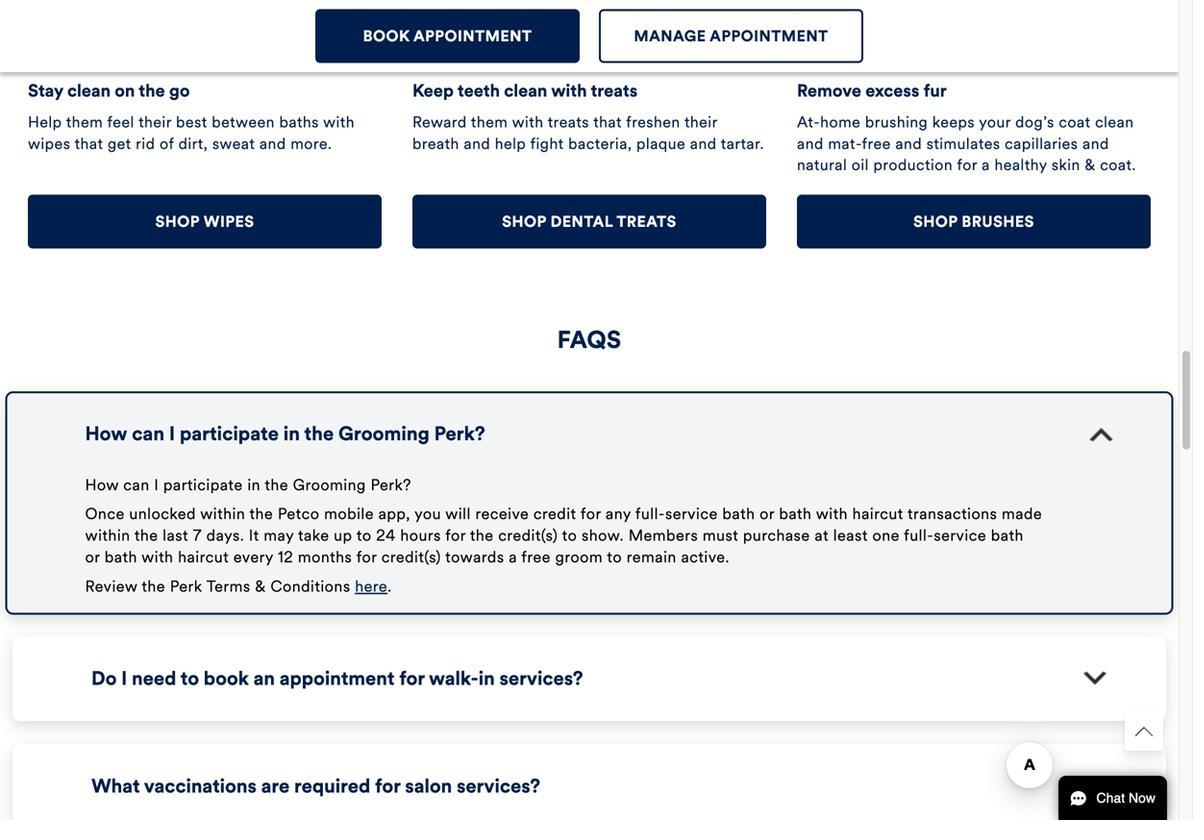 Task type: vqa. For each thing, say whether or not it's contained in the screenshot.


Task type: locate. For each thing, give the bounding box(es) containing it.
them for teeth
[[471, 113, 508, 132]]

0 horizontal spatial treats
[[548, 113, 589, 132]]

a down stimulates
[[982, 155, 990, 174]]

0 horizontal spatial that
[[75, 134, 103, 153]]

0 horizontal spatial a
[[509, 547, 517, 567]]

clean
[[67, 80, 111, 101], [504, 80, 548, 101], [1096, 113, 1134, 132]]

manage
[[634, 26, 706, 46]]

haircut down the '7'
[[178, 547, 229, 567]]

1 vertical spatial how can i participate in the grooming perk?
[[85, 475, 412, 495]]

and down baths
[[260, 134, 286, 153]]

with
[[551, 80, 587, 101], [323, 113, 355, 132], [512, 113, 544, 132], [816, 504, 848, 524], [142, 547, 174, 567]]

with up help
[[512, 113, 544, 132]]

perk? up app,
[[371, 475, 412, 495]]

2 how from the top
[[85, 475, 119, 495]]

0 vertical spatial credit(s)
[[498, 526, 558, 545]]

clean left on
[[67, 80, 111, 101]]

and down the coat
[[1083, 134, 1110, 153]]

free
[[862, 134, 891, 153], [522, 547, 551, 567]]

1 vertical spatial treats
[[548, 113, 589, 132]]

how can i participate in the grooming perk? up it
[[85, 475, 412, 495]]

how can i participate in the grooming perk? up petco
[[85, 422, 485, 446]]

1 vertical spatial free
[[522, 547, 551, 567]]

clean right the coat
[[1096, 113, 1134, 132]]

best
[[176, 113, 207, 132]]

perk?
[[434, 422, 485, 446], [371, 475, 412, 495]]

with up more. at the left of page
[[323, 113, 355, 132]]

and down at-
[[797, 134, 824, 153]]

in up it
[[247, 475, 261, 495]]

keep teeth clean with treats
[[413, 80, 638, 101]]

grooming
[[339, 422, 430, 446], [293, 475, 366, 495]]

2 their from the left
[[685, 113, 718, 132]]

0 vertical spatial or
[[760, 504, 775, 524]]

that inside reward them with treats that freshen their breath and help fight bacteria, plaque and tartar.
[[594, 113, 622, 132]]

shop inside shop brushes link
[[914, 212, 958, 231]]

participate
[[180, 422, 279, 446], [163, 475, 243, 495]]

free inside once unlocked within the petco mobile app, you will receive credit for any full-service bath or bath with haircut transactions made within the last 7 days. it may take up to 24 hours for the credit(s) to show. members must purchase at least one full-service bath or bath with haircut every 12 months for credit(s) towards a free groom to remain active.
[[522, 547, 551, 567]]

1 them from the left
[[66, 113, 103, 132]]

1 horizontal spatial &
[[1085, 155, 1096, 174]]

1 horizontal spatial a
[[982, 155, 990, 174]]

at-
[[797, 113, 821, 132]]

grooming up mobile
[[293, 475, 366, 495]]

wipes
[[204, 212, 254, 231]]

free left groom
[[522, 547, 551, 567]]

treats
[[591, 80, 638, 101], [548, 113, 589, 132]]

faqs
[[557, 325, 622, 355]]

0 horizontal spatial service
[[665, 504, 718, 524]]

remain
[[627, 547, 677, 567]]

them inside help them feel their best between baths with wipes that get rid of dirt, sweat and more.
[[66, 113, 103, 132]]

i
[[169, 422, 175, 446], [154, 475, 159, 495]]

the inside how can i participate in the grooming perk? dropdown button
[[304, 422, 334, 446]]

0 horizontal spatial shop
[[502, 212, 547, 231]]

full-
[[636, 504, 665, 524], [904, 526, 934, 545]]

one
[[873, 526, 900, 545]]

clean right 'teeth'
[[504, 80, 548, 101]]

to
[[357, 526, 372, 545], [562, 526, 577, 545], [607, 547, 622, 567]]

treats up fight
[[548, 113, 589, 132]]

within up days.
[[200, 504, 245, 524]]

0 horizontal spatial within
[[85, 526, 130, 545]]

shop wipes
[[155, 212, 254, 231]]

0 vertical spatial a
[[982, 155, 990, 174]]

for down stimulates
[[957, 155, 978, 174]]

1 horizontal spatial their
[[685, 113, 718, 132]]

shop
[[502, 212, 547, 231], [914, 212, 958, 231]]

0 vertical spatial in
[[284, 422, 300, 446]]

haircut
[[853, 504, 904, 524], [178, 547, 229, 567]]

1 vertical spatial that
[[75, 134, 103, 153]]

bath
[[723, 504, 755, 524], [779, 504, 812, 524], [991, 526, 1024, 545], [105, 547, 137, 567]]

1 how from the top
[[85, 422, 127, 446]]

& down 'every' in the left of the page
[[255, 577, 266, 596]]

of
[[160, 134, 174, 153]]

free up oil
[[862, 134, 891, 153]]

1 vertical spatial within
[[85, 526, 130, 545]]

perk? up will on the bottom of page
[[434, 422, 485, 446]]

3 and from the left
[[690, 134, 717, 153]]

1 vertical spatial a
[[509, 547, 517, 567]]

that up bacteria,
[[594, 113, 622, 132]]

1 and from the left
[[260, 134, 286, 153]]

1 horizontal spatial that
[[594, 113, 622, 132]]

shop inside shop dental treats link
[[502, 212, 547, 231]]

service
[[665, 504, 718, 524], [934, 526, 987, 545]]

1 vertical spatial haircut
[[178, 547, 229, 567]]

them left feel
[[66, 113, 103, 132]]

to down show.
[[607, 547, 622, 567]]

0 horizontal spatial i
[[154, 475, 159, 495]]

2 and from the left
[[464, 134, 491, 153]]

a inside once unlocked within the petco mobile app, you will receive credit for any full-service bath or bath with haircut transactions made within the last 7 days. it may take up to 24 hours for the credit(s) to show. members must purchase at least one full-service bath or bath with haircut every 12 months for credit(s) towards a free groom to remain active.
[[509, 547, 517, 567]]

capillaries
[[1005, 134, 1079, 153]]

1 horizontal spatial clean
[[504, 80, 548, 101]]

0 vertical spatial how can i participate in the grooming perk?
[[85, 422, 485, 446]]

freshen
[[626, 113, 681, 132]]

0 vertical spatial treats
[[591, 80, 638, 101]]

1 horizontal spatial them
[[471, 113, 508, 132]]

credit(s)
[[498, 526, 558, 545], [382, 547, 441, 567]]

in up petco
[[284, 422, 300, 446]]

once
[[85, 504, 125, 524]]

5 and from the left
[[896, 134, 922, 153]]

or up the review
[[85, 547, 100, 567]]

2 shop from the left
[[914, 212, 958, 231]]

1 vertical spatial service
[[934, 526, 987, 545]]

0 vertical spatial within
[[200, 504, 245, 524]]

to right up
[[357, 526, 372, 545]]

1 horizontal spatial full-
[[904, 526, 934, 545]]

or
[[760, 504, 775, 524], [85, 547, 100, 567]]

how inside dropdown button
[[85, 422, 127, 446]]

and left tartar.
[[690, 134, 717, 153]]

0 vertical spatial can
[[132, 422, 165, 446]]

0 horizontal spatial full-
[[636, 504, 665, 524]]

help
[[495, 134, 526, 153]]

sweat
[[212, 134, 255, 153]]

0 horizontal spatial perk?
[[371, 475, 412, 495]]

production
[[874, 155, 953, 174]]

1 vertical spatial full-
[[904, 526, 934, 545]]

go
[[169, 80, 190, 101]]

2 them from the left
[[471, 113, 508, 132]]

in
[[284, 422, 300, 446], [247, 475, 261, 495]]

0 vertical spatial &
[[1085, 155, 1096, 174]]

within
[[200, 504, 245, 524], [85, 526, 130, 545]]

app,
[[379, 504, 411, 524]]

bath up purchase
[[779, 504, 812, 524]]

and left help
[[464, 134, 491, 153]]

&
[[1085, 155, 1096, 174], [255, 577, 266, 596]]

treats up reward them with treats that freshen their breath and help fight bacteria, plaque and tartar.
[[591, 80, 638, 101]]

their up plaque
[[685, 113, 718, 132]]

0 vertical spatial that
[[594, 113, 622, 132]]

shop left dental
[[502, 212, 547, 231]]

1 horizontal spatial credit(s)
[[498, 526, 558, 545]]

manage appointment link
[[599, 9, 864, 63]]

0 vertical spatial haircut
[[853, 504, 904, 524]]

free inside at-home brushing keeps your dog's coat clean and mat-free and stimulates capillaries and natural oil production for a healthy skin & coat.
[[862, 134, 891, 153]]

0 vertical spatial grooming
[[339, 422, 430, 446]]

1 shop from the left
[[502, 212, 547, 231]]

& right skin
[[1085, 155, 1096, 174]]

stay
[[28, 80, 63, 101]]

shop dental treats link
[[413, 195, 766, 249]]

last
[[163, 526, 189, 545]]

credit(s) down the receive
[[498, 526, 558, 545]]

0 horizontal spatial credit(s)
[[382, 547, 441, 567]]

natural
[[797, 155, 847, 174]]

0 vertical spatial i
[[169, 422, 175, 446]]

1 their from the left
[[139, 113, 172, 132]]

to up groom
[[562, 526, 577, 545]]

1 horizontal spatial treats
[[591, 80, 638, 101]]

them up help
[[471, 113, 508, 132]]

1 vertical spatial credit(s)
[[382, 547, 441, 567]]

within down once
[[85, 526, 130, 545]]

shop down production
[[914, 212, 958, 231]]

with inside reward them with treats that freshen their breath and help fight bacteria, plaque and tartar.
[[512, 113, 544, 132]]

up
[[334, 526, 352, 545]]

that left get
[[75, 134, 103, 153]]

0 vertical spatial free
[[862, 134, 891, 153]]

1 horizontal spatial haircut
[[853, 504, 904, 524]]

full- up members
[[636, 504, 665, 524]]

0 horizontal spatial their
[[139, 113, 172, 132]]

2 how can i participate in the grooming perk? from the top
[[85, 475, 412, 495]]

service up members
[[665, 504, 718, 524]]

0 vertical spatial perk?
[[434, 422, 485, 446]]

on
[[115, 80, 135, 101]]

1 horizontal spatial shop
[[914, 212, 958, 231]]

treats inside reward them with treats that freshen their breath and help fight bacteria, plaque and tartar.
[[548, 113, 589, 132]]

1 vertical spatial how
[[85, 475, 119, 495]]

perk? inside dropdown button
[[434, 422, 485, 446]]

purchase
[[743, 526, 810, 545]]

book appointment link
[[315, 9, 580, 63]]

1 how can i participate in the grooming perk? from the top
[[85, 422, 485, 446]]

0 horizontal spatial free
[[522, 547, 551, 567]]

1 horizontal spatial in
[[284, 422, 300, 446]]

participate inside how can i participate in the grooming perk? dropdown button
[[180, 422, 279, 446]]

full- right one
[[904, 526, 934, 545]]

0 vertical spatial full-
[[636, 504, 665, 524]]

0 vertical spatial participate
[[180, 422, 279, 446]]

0 horizontal spatial them
[[66, 113, 103, 132]]

grooming up app,
[[339, 422, 430, 446]]

fur
[[924, 80, 947, 101]]

review the perk terms & conditions here .
[[85, 577, 392, 596]]

petco
[[278, 504, 320, 524]]

them
[[66, 113, 103, 132], [471, 113, 508, 132]]

baths
[[279, 113, 319, 132]]

service down 'transactions'
[[934, 526, 987, 545]]

for down will on the bottom of page
[[446, 526, 466, 545]]

can
[[132, 422, 165, 446], [123, 475, 150, 495]]

and up production
[[896, 134, 922, 153]]

grooming inside dropdown button
[[339, 422, 430, 446]]

a right towards
[[509, 547, 517, 567]]

0 vertical spatial how
[[85, 422, 127, 446]]

1 horizontal spatial free
[[862, 134, 891, 153]]

scroll to top image
[[1136, 723, 1153, 741]]

0 horizontal spatial &
[[255, 577, 266, 596]]

1 vertical spatial perk?
[[371, 475, 412, 495]]

2 horizontal spatial clean
[[1096, 113, 1134, 132]]

at-home brushing keeps your dog's coat clean and mat-free and stimulates capillaries and natural oil production for a healthy skin & coat.
[[797, 113, 1137, 174]]

that
[[594, 113, 622, 132], [75, 134, 103, 153]]

them for clean
[[66, 113, 103, 132]]

plaque
[[637, 134, 686, 153]]

their up rid
[[139, 113, 172, 132]]

haircut up one
[[853, 504, 904, 524]]

1 horizontal spatial i
[[169, 422, 175, 446]]

for down 24
[[357, 547, 377, 567]]

shop brushes
[[914, 212, 1035, 231]]

1 horizontal spatial perk?
[[434, 422, 485, 446]]

bath up the must
[[723, 504, 755, 524]]

conditions
[[271, 577, 351, 596]]

with inside help them feel their best between baths with wipes that get rid of dirt, sweat and more.
[[323, 113, 355, 132]]

here
[[355, 577, 388, 596]]

credit(s) down 'hours'
[[382, 547, 441, 567]]

how
[[85, 422, 127, 446], [85, 475, 119, 495]]

0 horizontal spatial or
[[85, 547, 100, 567]]

1 vertical spatial in
[[247, 475, 261, 495]]

or up purchase
[[760, 504, 775, 524]]

1 vertical spatial i
[[154, 475, 159, 495]]

and
[[260, 134, 286, 153], [464, 134, 491, 153], [690, 134, 717, 153], [797, 134, 824, 153], [896, 134, 922, 153], [1083, 134, 1110, 153]]

dental
[[551, 212, 613, 231]]

a inside at-home brushing keeps your dog's coat clean and mat-free and stimulates capillaries and natural oil production for a healthy skin & coat.
[[982, 155, 990, 174]]

them inside reward them with treats that freshen their breath and help fight bacteria, plaque and tartar.
[[471, 113, 508, 132]]

their inside reward them with treats that freshen their breath and help fight bacteria, plaque and tartar.
[[685, 113, 718, 132]]



Task type: describe. For each thing, give the bounding box(es) containing it.
coat.
[[1100, 155, 1137, 174]]

shop brushes link
[[797, 195, 1151, 249]]

1 horizontal spatial service
[[934, 526, 987, 545]]

days.
[[206, 526, 244, 545]]

remove excess fur
[[797, 80, 947, 101]]

you
[[415, 504, 441, 524]]

made
[[1002, 504, 1043, 524]]

tartar.
[[721, 134, 764, 153]]

take
[[298, 526, 329, 545]]

help
[[28, 113, 62, 132]]

dirt,
[[178, 134, 208, 153]]

0 horizontal spatial clean
[[67, 80, 111, 101]]

stay clean on the go
[[28, 80, 190, 101]]

more.
[[291, 134, 332, 153]]

skin
[[1052, 155, 1081, 174]]

bath up the review
[[105, 547, 137, 567]]

brushes
[[962, 212, 1035, 231]]

that inside help them feel their best between baths with wipes that get rid of dirt, sweat and more.
[[75, 134, 103, 153]]

1 horizontal spatial within
[[200, 504, 245, 524]]

0 vertical spatial service
[[665, 504, 718, 524]]

keeps
[[933, 113, 975, 132]]

.
[[388, 577, 392, 596]]

get
[[108, 134, 131, 153]]

active.
[[681, 547, 730, 567]]

for up show.
[[581, 504, 601, 524]]

terms
[[207, 577, 251, 596]]

stimulates
[[927, 134, 1001, 153]]

review
[[85, 577, 138, 596]]

show.
[[582, 526, 624, 545]]

reward them with treats that freshen their breath and help fight bacteria, plaque and tartar.
[[413, 113, 764, 153]]

your
[[979, 113, 1011, 132]]

0 horizontal spatial in
[[247, 475, 261, 495]]

1 vertical spatial or
[[85, 547, 100, 567]]

healthy
[[995, 155, 1048, 174]]

remove
[[797, 80, 862, 101]]

mobile
[[324, 504, 374, 524]]

mat-
[[828, 134, 862, 153]]

manage appointment
[[634, 26, 829, 46]]

keep
[[413, 80, 454, 101]]

will
[[446, 504, 471, 524]]

hours
[[400, 526, 441, 545]]

24
[[376, 526, 396, 545]]

brushing
[[865, 113, 928, 132]]

between
[[212, 113, 275, 132]]

and inside help them feel their best between baths with wipes that get rid of dirt, sweat and more.
[[260, 134, 286, 153]]

6 and from the left
[[1083, 134, 1110, 153]]

least
[[834, 526, 868, 545]]

feel
[[107, 113, 134, 132]]

transactions
[[908, 504, 998, 524]]

book appointment
[[363, 26, 532, 46]]

appointment
[[414, 26, 532, 46]]

i inside dropdown button
[[169, 422, 175, 446]]

1 vertical spatial &
[[255, 577, 266, 596]]

in inside dropdown button
[[284, 422, 300, 446]]

7
[[193, 526, 202, 545]]

for inside at-home brushing keeps your dog's coat clean and mat-free and stimulates capillaries and natural oil production for a healthy skin & coat.
[[957, 155, 978, 174]]

bath down made
[[991, 526, 1024, 545]]

with up reward them with treats that freshen their breath and help fight bacteria, plaque and tartar.
[[551, 80, 587, 101]]

members
[[629, 526, 698, 545]]

with up at
[[816, 504, 848, 524]]

4 and from the left
[[797, 134, 824, 153]]

1 vertical spatial can
[[123, 475, 150, 495]]

2 horizontal spatial to
[[607, 547, 622, 567]]

0 horizontal spatial to
[[357, 526, 372, 545]]

1 horizontal spatial or
[[760, 504, 775, 524]]

1 horizontal spatial to
[[562, 526, 577, 545]]

fight
[[531, 134, 564, 153]]

breath
[[413, 134, 460, 153]]

receive
[[476, 504, 529, 524]]

must
[[703, 526, 739, 545]]

can inside dropdown button
[[132, 422, 165, 446]]

& inside at-home brushing keeps your dog's coat clean and mat-free and stimulates capillaries and natural oil production for a healthy skin & coat.
[[1085, 155, 1096, 174]]

shop dental treats
[[502, 212, 677, 231]]

coat
[[1059, 113, 1091, 132]]

with down the last
[[142, 547, 174, 567]]

clean inside at-home brushing keeps your dog's coat clean and mat-free and stimulates capillaries and natural oil production for a healthy skin & coat.
[[1096, 113, 1134, 132]]

styled arrow button link
[[1125, 713, 1164, 751]]

1 vertical spatial grooming
[[293, 475, 366, 495]]

dog's
[[1016, 113, 1055, 132]]

shop for fur
[[914, 212, 958, 231]]

towards
[[445, 547, 505, 567]]

here link
[[355, 576, 388, 597]]

once unlocked within the petco mobile app, you will receive credit for any full-service bath or bath with haircut transactions made within the last 7 days. it may take up to 24 hours for the credit(s) to show. members must purchase at least one full-service bath or bath with haircut every 12 months for credit(s) towards a free groom to remain active.
[[85, 504, 1043, 567]]

may
[[264, 526, 294, 545]]

bacteria,
[[569, 134, 632, 153]]

how can i participate in the grooming perk? button
[[85, 393, 1017, 460]]

perk
[[170, 577, 202, 596]]

shop wipes link
[[28, 195, 382, 249]]

oil
[[852, 155, 869, 174]]

excess
[[866, 80, 920, 101]]

treats
[[617, 212, 677, 231]]

0 horizontal spatial haircut
[[178, 547, 229, 567]]

how can i participate in the grooming perk? inside dropdown button
[[85, 422, 485, 446]]

their inside help them feel their best between baths with wipes that get rid of dirt, sweat and more.
[[139, 113, 172, 132]]

at
[[815, 526, 829, 545]]

any
[[606, 504, 631, 524]]

teeth
[[458, 80, 500, 101]]

months
[[298, 547, 352, 567]]

book
[[363, 26, 410, 46]]

1 vertical spatial participate
[[163, 475, 243, 495]]

12
[[278, 547, 294, 567]]

home
[[821, 113, 861, 132]]

shop for clean
[[502, 212, 547, 231]]

appointment
[[710, 26, 829, 46]]

wipes
[[28, 134, 71, 153]]

rid
[[136, 134, 155, 153]]

groom
[[555, 547, 603, 567]]



